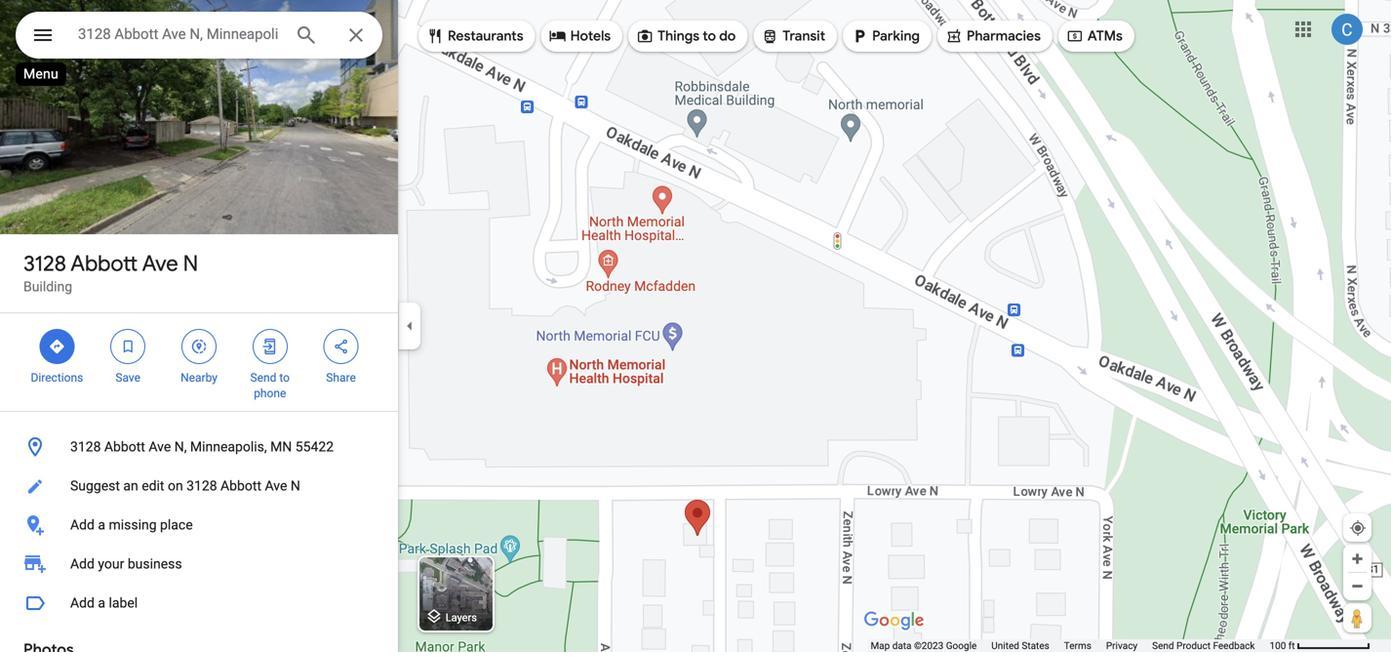 Task type: vqa. For each thing, say whether or not it's contained in the screenshot.
Where to? text field
no



Task type: describe. For each thing, give the bounding box(es) containing it.

[[1067, 25, 1084, 47]]

restaurants
[[448, 27, 524, 45]]

 pharmacies
[[946, 25, 1041, 47]]


[[762, 25, 779, 47]]

ave for n,
[[149, 439, 171, 455]]

 search field
[[16, 12, 383, 62]]

collapse side panel image
[[399, 315, 421, 337]]

share
[[326, 371, 356, 385]]

privacy
[[1107, 640, 1138, 652]]


[[946, 25, 963, 47]]

55422
[[295, 439, 334, 455]]

add a missing place
[[70, 517, 193, 533]]

building
[[23, 279, 72, 295]]

nearby
[[181, 371, 218, 385]]

terms button
[[1065, 639, 1092, 652]]

add for add a label
[[70, 595, 95, 611]]

100
[[1270, 640, 1287, 652]]


[[637, 25, 654, 47]]

to inside  things to do
[[703, 27, 716, 45]]

zoom in image
[[1351, 551, 1365, 566]]

place
[[160, 517, 193, 533]]

feedback
[[1214, 640, 1256, 652]]

3128 abbott ave n building
[[23, 250, 198, 295]]


[[261, 336, 279, 357]]

add a missing place button
[[0, 506, 398, 545]]

 transit
[[762, 25, 826, 47]]

suggest an edit on 3128 abbott ave n button
[[0, 467, 398, 506]]


[[190, 336, 208, 357]]

united states
[[992, 640, 1050, 652]]

google
[[947, 640, 977, 652]]

 parking
[[851, 25, 920, 47]]

show your location image
[[1350, 519, 1367, 537]]

n inside "button"
[[291, 478, 300, 494]]

map
[[871, 640, 890, 652]]

to inside send to phone
[[280, 371, 290, 385]]

united
[[992, 640, 1020, 652]]

a for missing
[[98, 517, 105, 533]]

mn
[[270, 439, 292, 455]]

phone
[[254, 387, 286, 400]]

parking
[[873, 27, 920, 45]]

united states button
[[992, 639, 1050, 652]]

100 ft
[[1270, 640, 1296, 652]]

add your business link
[[0, 545, 398, 584]]

add your business
[[70, 556, 182, 572]]

send for send product feedback
[[1153, 640, 1175, 652]]


[[427, 25, 444, 47]]


[[549, 25, 567, 47]]

an
[[123, 478, 138, 494]]

ave for n
[[142, 250, 178, 277]]


[[48, 336, 66, 357]]

3128 Abbott Ave N, Minneapolis, MN 55422 field
[[16, 12, 383, 59]]

2 vertical spatial abbott
[[221, 478, 262, 494]]

 button
[[16, 12, 70, 62]]

abbott for n,
[[104, 439, 145, 455]]

edit
[[142, 478, 164, 494]]

 hotels
[[549, 25, 611, 47]]



Task type: locate. For each thing, give the bounding box(es) containing it.
states
[[1022, 640, 1050, 652]]

3128 for n
[[23, 250, 66, 277]]

suggest
[[70, 478, 120, 494]]

ft
[[1289, 640, 1296, 652]]

ave
[[142, 250, 178, 277], [149, 439, 171, 455], [265, 478, 287, 494]]

abbott for n
[[71, 250, 138, 277]]


[[31, 21, 55, 49]]

1 vertical spatial add
[[70, 556, 95, 572]]

save
[[116, 371, 141, 385]]

3128 right on
[[187, 478, 217, 494]]

add for add a missing place
[[70, 517, 95, 533]]

0 vertical spatial send
[[250, 371, 277, 385]]

1 vertical spatial a
[[98, 595, 105, 611]]

1 horizontal spatial to
[[703, 27, 716, 45]]

product
[[1177, 640, 1211, 652]]

atms
[[1088, 27, 1123, 45]]

send
[[250, 371, 277, 385], [1153, 640, 1175, 652]]

0 vertical spatial abbott
[[71, 250, 138, 277]]

n,
[[174, 439, 187, 455]]

1 add from the top
[[70, 517, 95, 533]]

2 add from the top
[[70, 556, 95, 572]]

add
[[70, 517, 95, 533], [70, 556, 95, 572], [70, 595, 95, 611]]

send left product
[[1153, 640, 1175, 652]]

abbott up an
[[104, 439, 145, 455]]

send up phone
[[250, 371, 277, 385]]

0 horizontal spatial to
[[280, 371, 290, 385]]

minneapolis,
[[190, 439, 267, 455]]

100 ft button
[[1270, 640, 1371, 652]]

add left your on the left of page
[[70, 556, 95, 572]]

0 vertical spatial add
[[70, 517, 95, 533]]

1 vertical spatial send
[[1153, 640, 1175, 652]]

n inside 3128 abbott ave n building
[[183, 250, 198, 277]]

None field
[[78, 22, 279, 46]]

add a label button
[[0, 584, 398, 623]]

a left label
[[98, 595, 105, 611]]

1 vertical spatial 3128
[[70, 439, 101, 455]]

transit
[[783, 27, 826, 45]]

0 vertical spatial n
[[183, 250, 198, 277]]

a inside button
[[98, 595, 105, 611]]

2 vertical spatial add
[[70, 595, 95, 611]]

3128 abbott ave n, minneapolis, mn 55422 button
[[0, 428, 398, 467]]

©2023
[[915, 640, 944, 652]]


[[851, 25, 869, 47]]

3128 inside 3128 abbott ave n building
[[23, 250, 66, 277]]

2 horizontal spatial 3128
[[187, 478, 217, 494]]

pharmacies
[[967, 27, 1041, 45]]

business
[[128, 556, 182, 572]]

0 vertical spatial 3128
[[23, 250, 66, 277]]

on
[[168, 478, 183, 494]]

abbott up building
[[71, 250, 138, 277]]

none field inside 3128 abbott ave n, minneapolis, mn 55422 field
[[78, 22, 279, 46]]

1 vertical spatial ave
[[149, 439, 171, 455]]

0 horizontal spatial 3128
[[23, 250, 66, 277]]

a inside button
[[98, 517, 105, 533]]

 things to do
[[637, 25, 736, 47]]

a left missing
[[98, 517, 105, 533]]

2 vertical spatial 3128
[[187, 478, 217, 494]]

3128 for n,
[[70, 439, 101, 455]]

3 add from the top
[[70, 595, 95, 611]]

1 vertical spatial abbott
[[104, 439, 145, 455]]

add left label
[[70, 595, 95, 611]]

add a label
[[70, 595, 138, 611]]

to up phone
[[280, 371, 290, 385]]

send inside send to phone
[[250, 371, 277, 385]]

3128
[[23, 250, 66, 277], [70, 439, 101, 455], [187, 478, 217, 494]]

 restaurants
[[427, 25, 524, 47]]

send inside button
[[1153, 640, 1175, 652]]

1 horizontal spatial send
[[1153, 640, 1175, 652]]

1 vertical spatial n
[[291, 478, 300, 494]]

suggest an edit on 3128 abbott ave n
[[70, 478, 300, 494]]

footer
[[871, 639, 1270, 652]]

2 vertical spatial ave
[[265, 478, 287, 494]]

add for add your business
[[70, 556, 95, 572]]

3128 abbott ave n main content
[[0, 0, 398, 652]]


[[332, 336, 350, 357]]

directions
[[31, 371, 83, 385]]

your
[[98, 556, 124, 572]]

1 horizontal spatial n
[[291, 478, 300, 494]]

1 vertical spatial to
[[280, 371, 290, 385]]

send for send to phone
[[250, 371, 277, 385]]

n
[[183, 250, 198, 277], [291, 478, 300, 494]]

show street view coverage image
[[1344, 603, 1372, 632]]

footer inside google maps element
[[871, 639, 1270, 652]]

n up ''
[[183, 250, 198, 277]]

send product feedback
[[1153, 640, 1256, 652]]

to
[[703, 27, 716, 45], [280, 371, 290, 385]]

map data ©2023 google
[[871, 640, 977, 652]]

google maps element
[[0, 0, 1392, 652]]

a
[[98, 517, 105, 533], [98, 595, 105, 611]]

send product feedback button
[[1153, 639, 1256, 652]]

0 vertical spatial to
[[703, 27, 716, 45]]

a for label
[[98, 595, 105, 611]]

data
[[893, 640, 912, 652]]

google account: cat marinescu  
(ecaterina.marinescu@adept.ai) image
[[1332, 14, 1364, 45]]

things
[[658, 27, 700, 45]]

to left the do
[[703, 27, 716, 45]]

footer containing map data ©2023 google
[[871, 639, 1270, 652]]

zoom out image
[[1351, 579, 1365, 593]]

abbott
[[71, 250, 138, 277], [104, 439, 145, 455], [221, 478, 262, 494]]

2 a from the top
[[98, 595, 105, 611]]

n down mn
[[291, 478, 300, 494]]

add down suggest
[[70, 517, 95, 533]]

0 horizontal spatial n
[[183, 250, 198, 277]]

0 horizontal spatial send
[[250, 371, 277, 385]]

0 vertical spatial a
[[98, 517, 105, 533]]

1 horizontal spatial 3128
[[70, 439, 101, 455]]

3128 up building
[[23, 250, 66, 277]]

add inside button
[[70, 517, 95, 533]]

send to phone
[[250, 371, 290, 400]]

0 vertical spatial ave
[[142, 250, 178, 277]]

do
[[720, 27, 736, 45]]

add inside button
[[70, 595, 95, 611]]

abbott inside 3128 abbott ave n building
[[71, 250, 138, 277]]

 atms
[[1067, 25, 1123, 47]]

3128 abbott ave n, minneapolis, mn 55422
[[70, 439, 334, 455]]

1 a from the top
[[98, 517, 105, 533]]

terms
[[1065, 640, 1092, 652]]

abbott down the minneapolis,
[[221, 478, 262, 494]]


[[119, 336, 137, 357]]

3128 up suggest
[[70, 439, 101, 455]]

layers
[[446, 611, 477, 624]]

hotels
[[571, 27, 611, 45]]

label
[[109, 595, 138, 611]]

ave inside 3128 abbott ave n building
[[142, 250, 178, 277]]

privacy button
[[1107, 639, 1138, 652]]

actions for 3128 abbott ave n region
[[0, 313, 398, 411]]

missing
[[109, 517, 157, 533]]



